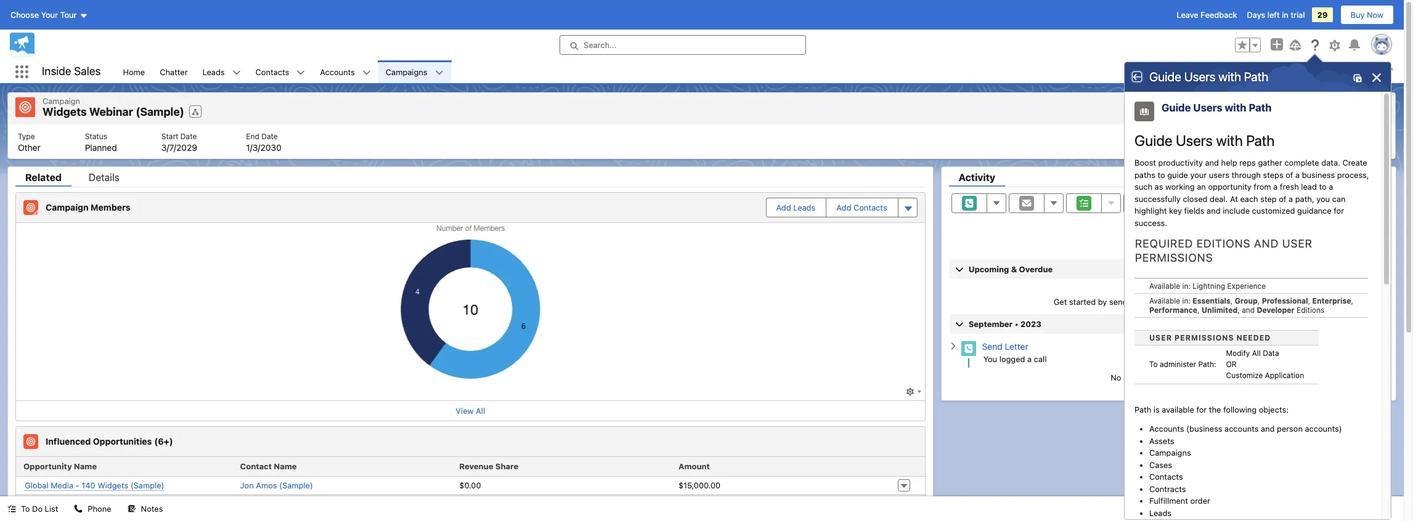 Task type: vqa. For each thing, say whether or not it's contained in the screenshot.
Days left in trial
yes



Task type: locate. For each thing, give the bounding box(es) containing it.
contracts
[[1150, 484, 1186, 494]]

0 horizontal spatial •
[[1015, 319, 1019, 329]]

permissions down required
[[1135, 251, 1214, 264]]

0 vertical spatial media
[[51, 480, 73, 490]]

with up send list email button
[[1219, 70, 1241, 84]]

view all up revenue
[[456, 406, 485, 416]]

path
[[1244, 70, 1269, 84], [1249, 102, 1272, 114], [1246, 132, 1275, 149], [1135, 405, 1152, 415]]

contacts inside add contacts button
[[854, 202, 887, 212]]

• left 2023
[[1015, 319, 1019, 329]]

required
[[1135, 237, 1193, 250]]

activities up email,
[[1142, 285, 1175, 295]]

campaign down related link
[[46, 202, 89, 213]]

1 vertical spatial 140
[[82, 499, 95, 509]]

business
[[1302, 170, 1335, 180]]

1 vertical spatial editions
[[1297, 306, 1325, 315]]

date up 1/3/2030
[[261, 132, 278, 141]]

2 horizontal spatial contacts
[[1150, 472, 1183, 482]]

- down opportunity name at the left bottom of the page
[[76, 480, 79, 490]]

your
[[1191, 170, 1207, 180]]

1 vertical spatial no
[[1111, 373, 1121, 382]]

0 vertical spatial send
[[1221, 103, 1240, 113]]

accounts
[[1225, 424, 1259, 434]]

0 horizontal spatial name
[[74, 462, 97, 472]]

2 date from the left
[[261, 132, 278, 141]]

(sample) up notes button
[[131, 480, 164, 490]]

2 add from the left
[[837, 202, 852, 212]]

date
[[180, 132, 197, 141], [261, 132, 278, 141]]

1 vertical spatial for
[[1197, 405, 1207, 415]]

0 horizontal spatial accounts
[[320, 67, 355, 77]]

add contacts button
[[827, 198, 897, 217]]

0 vertical spatial campaign
[[43, 96, 80, 106]]

0 vertical spatial -
[[76, 480, 79, 490]]

accounts right contacts list item at the top
[[320, 67, 355, 77]]

0 vertical spatial view all link
[[1358, 236, 1389, 256]]

name down influenced
[[74, 462, 97, 472]]

2 vertical spatial guide
[[1135, 132, 1173, 149]]

text default image left "accounts" link
[[297, 68, 305, 77]]

leads inside list item
[[203, 67, 225, 77]]

1 vertical spatial widgets
[[97, 480, 128, 490]]

view all link right "expand all" 'button'
[[1358, 236, 1389, 256]]

path,
[[1296, 194, 1315, 204]]

activities down administer
[[1163, 373, 1197, 382]]

load.
[[1209, 373, 1227, 382]]

2 name from the left
[[274, 462, 297, 472]]

revenue share element
[[454, 457, 674, 477]]

widgets for first global media - 140 widgets (sample) link from the bottom
[[97, 499, 128, 509]]

all right "expand all" 'button'
[[1379, 241, 1388, 251]]

and
[[1205, 158, 1219, 168], [1207, 206, 1221, 216], [1254, 237, 1279, 250], [1246, 297, 1260, 307], [1242, 306, 1255, 315], [1261, 424, 1275, 434]]

0 vertical spatial leads
[[203, 67, 225, 77]]

working
[[1166, 182, 1195, 192]]

choose your tour button
[[10, 5, 88, 25]]

opportunity name element
[[16, 457, 235, 477]]

available down upcoming & overdue dropdown button
[[1150, 296, 1180, 306]]

add inside button
[[776, 202, 791, 212]]

1 vertical spatial global media - 140 widgets (sample)
[[25, 499, 164, 509]]

editions down include at top right
[[1197, 237, 1251, 250]]

send left email
[[1221, 103, 1240, 113]]

global media - 140 widgets (sample) down opportunity name element
[[25, 499, 164, 509]]

to for to administer path:
[[1150, 360, 1158, 369]]

1 media from the top
[[51, 480, 73, 490]]

2 global media - 140 widgets (sample) from the top
[[25, 499, 164, 509]]

1 horizontal spatial view all link
[[1358, 236, 1389, 256]]

september  •  2023
[[969, 319, 1042, 329]]

0 horizontal spatial campaigns
[[386, 67, 428, 77]]

1 - from the top
[[76, 480, 79, 490]]

to up you
[[1319, 182, 1327, 192]]

users up help on the right top of the page
[[1194, 102, 1223, 114]]

an inside boost productivity and help reps gather complete data. create paths to guide your users   through steps of a business process, such as working an opportunity from a fresh lead to a successfully closed deal. at each step of a path, you can highlight key fields and include   customized guidance for success.
[[1197, 182, 1206, 192]]

buy
[[1351, 10, 1365, 20]]

date for 3/7/2029
[[180, 132, 197, 141]]

0 horizontal spatial list
[[45, 504, 58, 514]]

1 horizontal spatial name
[[274, 462, 297, 472]]

1 available from the top
[[1150, 282, 1180, 291]]

jon amos (sample) link
[[240, 481, 313, 491]]

user inside required editions and user permissions
[[1283, 237, 1313, 250]]

0 vertical spatial available
[[1150, 282, 1180, 291]]

choose
[[10, 10, 39, 20]]

to inside guide users with path dialog
[[1150, 360, 1158, 369]]

• left expand at the top
[[1304, 241, 1307, 251]]

1 horizontal spatial editions
[[1297, 306, 1325, 315]]

date inside end date 1/3/2030
[[261, 132, 278, 141]]

accounts for accounts
[[320, 67, 355, 77]]

1 vertical spatial -
[[76, 499, 79, 509]]

1 vertical spatial campaigns
[[1150, 448, 1191, 458]]

-
[[76, 480, 79, 490], [76, 499, 79, 509]]

1 vertical spatial guide
[[1162, 102, 1191, 114]]

group
[[1235, 38, 1261, 52]]

global for first global media - 140 widgets (sample) link from the bottom
[[25, 499, 48, 509]]

0 vertical spatial no
[[1129, 285, 1140, 295]]

include
[[1223, 206, 1250, 216]]

contact name element
[[235, 457, 454, 477]]

path:
[[1199, 360, 1216, 369]]

campaigns
[[386, 67, 428, 77], [1150, 448, 1191, 458]]

permissions up path:
[[1175, 333, 1234, 342]]

for down can
[[1334, 206, 1344, 216]]

text default image
[[435, 68, 444, 77], [949, 342, 958, 351], [7, 505, 16, 514], [127, 505, 136, 514]]

process,
[[1337, 170, 1369, 180]]

1 vertical spatial view all link
[[456, 406, 485, 416]]

home
[[123, 67, 145, 77]]

1 global from the top
[[25, 480, 48, 490]]

1 horizontal spatial inverse image
[[1371, 72, 1383, 84]]

text default image inside 'phone' button
[[74, 505, 83, 514]]

date up 3/7/2029
[[180, 132, 197, 141]]

1 add from the left
[[776, 202, 791, 212]]

140
[[82, 480, 95, 490], [82, 499, 95, 509]]

1 vertical spatial leads
[[793, 202, 816, 212]]

media down opportunity name at the left bottom of the page
[[51, 480, 73, 490]]

contacts
[[256, 67, 289, 77], [854, 202, 887, 212], [1150, 472, 1183, 482]]

guide users with path dialog
[[1125, 62, 1391, 521]]

no up sending
[[1129, 285, 1140, 295]]

1 vertical spatial in:
[[1183, 296, 1191, 306]]

enterprise
[[1313, 296, 1351, 306]]

2 available from the top
[[1150, 296, 1180, 306]]

send for send list email
[[1221, 103, 1240, 113]]

text default image inside to do list button
[[7, 505, 16, 514]]

professional
[[1262, 296, 1308, 306]]

0 vertical spatial to
[[1150, 360, 1158, 369]]

0 horizontal spatial contacts
[[256, 67, 289, 77]]

step
[[1261, 194, 1277, 204]]

0 horizontal spatial for
[[1197, 405, 1207, 415]]

list
[[116, 60, 1404, 83], [8, 124, 1396, 159]]

1/3/2030
[[246, 142, 282, 153]]

sales
[[74, 65, 101, 78]]

is
[[1154, 405, 1160, 415]]

opportunity
[[23, 462, 72, 472]]

29
[[1318, 10, 1328, 20]]

available up email,
[[1150, 282, 1180, 291]]

leads left add contacts
[[793, 202, 816, 212]]

type
[[18, 132, 35, 141]]

complete
[[1285, 158, 1320, 168]]

send inside button
[[1221, 103, 1240, 113]]

campaign down inside
[[43, 96, 80, 106]]

media
[[51, 480, 73, 490], [51, 499, 73, 509]]

0 vertical spatial activities
[[1142, 285, 1175, 295]]

to inside button
[[21, 504, 30, 514]]

leads list item
[[195, 60, 248, 83]]

to inside no activities to show. get started by sending an email, scheduling a task, and more.
[[1178, 285, 1185, 295]]

&
[[1011, 264, 1017, 274]]

users
[[1209, 170, 1230, 180]]

- for 1st global media - 140 widgets (sample) link
[[76, 480, 79, 490]]

list containing home
[[116, 60, 1404, 83]]

1 vertical spatial list
[[8, 124, 1396, 159]]

list left email
[[1242, 103, 1255, 113]]

text default image
[[232, 68, 241, 77], [297, 68, 305, 77], [362, 68, 371, 77], [74, 505, 83, 514]]

contacts list item
[[248, 60, 313, 83]]

person
[[1277, 424, 1303, 434]]

view up revenue
[[456, 406, 474, 416]]

140 up 'phone' button
[[82, 480, 95, 490]]

0 horizontal spatial user
[[1150, 333, 1172, 342]]

to up past
[[1150, 360, 1158, 369]]

1 vertical spatial available
[[1150, 296, 1180, 306]]

add leads
[[776, 202, 816, 212]]

0 horizontal spatial to
[[21, 504, 30, 514]]

0 horizontal spatial an
[[1141, 297, 1150, 307]]

in: down show.
[[1183, 296, 1191, 306]]

text default image for accounts
[[362, 68, 371, 77]]

related link
[[15, 172, 72, 186]]

name up jon amos (sample) link at the left of page
[[274, 462, 297, 472]]

no left more
[[1111, 373, 1121, 382]]

send up you
[[982, 341, 1003, 352]]

0 vertical spatial user
[[1283, 237, 1313, 250]]

opportunity name
[[23, 462, 97, 472]]

2 vertical spatial contacts
[[1150, 472, 1183, 482]]

0 horizontal spatial send
[[982, 341, 1003, 352]]

global media - 140 widgets (sample) link down opportunity name element
[[25, 499, 164, 509]]

2023
[[1021, 319, 1042, 329]]

of up fresh
[[1286, 170, 1293, 180]]

140 down opportunity name at the left bottom of the page
[[82, 499, 95, 509]]

campaigns right accounts list item
[[386, 67, 428, 77]]

available
[[1162, 405, 1194, 415]]

1 vertical spatial media
[[51, 499, 73, 509]]

opportunities
[[93, 436, 152, 447]]

accounts up the assets on the right bottom
[[1150, 424, 1184, 434]]

1 horizontal spatial contacts
[[854, 202, 887, 212]]

1 horizontal spatial accounts
[[1150, 424, 1184, 434]]

text default image inside accounts list item
[[362, 68, 371, 77]]

0 vertical spatial in:
[[1183, 282, 1191, 291]]

related
[[25, 172, 62, 183]]

essentials
[[1193, 296, 1231, 306]]

$0.00
[[459, 481, 481, 491]]

1 140 from the top
[[82, 480, 95, 490]]

inverse image
[[1371, 72, 1383, 84], [1354, 74, 1362, 83]]

text default image for leads
[[232, 68, 241, 77]]

1 global media - 140 widgets (sample) link from the top
[[25, 480, 164, 491]]

guide users with path up productivity
[[1135, 132, 1275, 149]]

other
[[18, 142, 40, 153]]

1 horizontal spatial •
[[1304, 241, 1307, 251]]

leads right chatter link
[[203, 67, 225, 77]]

share
[[495, 462, 519, 472]]

, left more.
[[1258, 296, 1260, 306]]

editions inside required editions and user permissions
[[1197, 237, 1251, 250]]

2 vertical spatial widgets
[[97, 499, 128, 509]]

leads down fulfillment
[[1150, 508, 1172, 518]]

fresh
[[1280, 182, 1299, 192]]

1 horizontal spatial campaigns
[[1150, 448, 1191, 458]]

1 horizontal spatial add
[[837, 202, 852, 212]]

a down fresh
[[1289, 194, 1293, 204]]

action element
[[893, 457, 925, 477]]

text default image left the campaigns link
[[362, 68, 371, 77]]

refresh • expand all
[[1272, 241, 1349, 251]]

2 global from the top
[[25, 499, 48, 509]]

0 horizontal spatial view all
[[456, 406, 485, 416]]

each
[[1240, 194, 1259, 204]]

view all link
[[1358, 236, 1389, 256], [456, 406, 485, 416]]

1 vertical spatial guide users with path
[[1162, 102, 1272, 114]]

0 vertical spatial an
[[1197, 182, 1206, 192]]

with up help on the right top of the page
[[1216, 132, 1243, 149]]

1 vertical spatial global media - 140 widgets (sample) link
[[25, 499, 164, 509]]

status planned
[[85, 132, 117, 153]]

2 vertical spatial leads
[[1150, 508, 1172, 518]]

$15,000.00
[[679, 481, 721, 491]]

users up send list email button
[[1184, 70, 1216, 84]]

accounts inside accounts (business accounts and person accounts) assets campaigns cases contacts contracts fulfillment order leads
[[1150, 424, 1184, 434]]

, down show.
[[1198, 306, 1200, 315]]

0 vertical spatial for
[[1334, 206, 1344, 216]]

0 vertical spatial 140
[[82, 480, 95, 490]]

1 vertical spatial campaign
[[46, 202, 89, 213]]

no for activities
[[1129, 285, 1140, 295]]

users up productivity
[[1176, 132, 1213, 149]]

2 - from the top
[[76, 499, 79, 509]]

global media - 140 widgets (sample) link up 'phone' button
[[25, 480, 164, 491]]

add inside button
[[837, 202, 852, 212]]

date for 1/3/2030
[[261, 132, 278, 141]]

0 vertical spatial guide
[[1150, 70, 1182, 84]]

0 vertical spatial accounts
[[320, 67, 355, 77]]

no inside no activities to show. get started by sending an email, scheduling a task, and more.
[[1129, 285, 1140, 295]]

add for add contacts
[[837, 202, 852, 212]]

2 vertical spatial with
[[1216, 132, 1243, 149]]

members
[[91, 202, 130, 213]]

an inside no activities to show. get started by sending an email, scheduling a task, and more.
[[1141, 297, 1150, 307]]

an down your
[[1197, 182, 1206, 192]]

global media - 140 widgets (sample) up 'phone' button
[[25, 480, 164, 490]]

0 vertical spatial campaigns
[[386, 67, 428, 77]]

, left "enterprise"
[[1308, 296, 1311, 306]]

1 horizontal spatial to
[[1150, 360, 1158, 369]]

media right "do"
[[51, 499, 73, 509]]

highlight
[[1135, 206, 1167, 216]]

accounts inside list item
[[320, 67, 355, 77]]

1 horizontal spatial date
[[261, 132, 278, 141]]

0 vertical spatial list
[[116, 60, 1404, 83]]

objects:
[[1259, 405, 1289, 415]]

successfully
[[1135, 194, 1181, 204]]

view right "expand all" 'button'
[[1359, 241, 1377, 251]]

2 vertical spatial guide users with path
[[1135, 132, 1275, 149]]

text default image left phone
[[74, 505, 83, 514]]

list right "do"
[[45, 504, 58, 514]]

0 vertical spatial global
[[25, 480, 48, 490]]

0 vertical spatial •
[[1304, 241, 1307, 251]]

0 horizontal spatial add
[[776, 202, 791, 212]]

0 vertical spatial widgets
[[43, 105, 87, 118]]

contact
[[240, 462, 272, 472]]

global media - 140 widgets (sample)
[[25, 480, 164, 490], [25, 499, 164, 509]]

letter
[[1005, 341, 1029, 352]]

with left email
[[1225, 102, 1247, 114]]

text default image inside notes button
[[127, 505, 136, 514]]

text default image left contacts link
[[232, 68, 241, 77]]

0 vertical spatial editions
[[1197, 237, 1251, 250]]

guide users with path up help on the right top of the page
[[1162, 102, 1272, 114]]

logged call image
[[961, 341, 976, 356]]

3/7/2029
[[161, 142, 197, 153]]

feedback
[[1201, 10, 1237, 20]]

no for more
[[1111, 373, 1121, 382]]

refresh
[[1272, 241, 1301, 251]]

1 horizontal spatial an
[[1197, 182, 1206, 192]]

an left email,
[[1141, 297, 1150, 307]]

date inside start date 3/7/2029
[[180, 132, 197, 141]]

guide users with path up send list email button
[[1150, 70, 1269, 84]]

for left the the
[[1197, 405, 1207, 415]]

campaigns link
[[378, 60, 435, 83]]

a left task,
[[1220, 297, 1224, 307]]

view all right "expand all" 'button'
[[1359, 241, 1388, 251]]

2 global media - 140 widgets (sample) link from the top
[[25, 499, 164, 509]]

all left data
[[1252, 349, 1261, 358]]

for inside boost productivity and help reps gather complete data. create paths to guide your users   through steps of a business process, such as working an opportunity from a fresh lead to a successfully closed deal. at each step of a path, you can highlight key fields and include   customized guidance for success.
[[1334, 206, 1344, 216]]

1 name from the left
[[74, 462, 97, 472]]

1 vertical spatial activities
[[1163, 373, 1197, 382]]

editions inside available in: lightning experience available in: essentials , group , professional , enterprise , performance , unlimited , and developer editions
[[1297, 306, 1325, 315]]

to left "do"
[[21, 504, 30, 514]]

0 vertical spatial global media - 140 widgets (sample) link
[[25, 480, 164, 491]]

campaigns down the assets on the right bottom
[[1150, 448, 1191, 458]]

1 date from the left
[[180, 132, 197, 141]]

closed
[[1183, 194, 1208, 204]]

deal.
[[1210, 194, 1228, 204]]

view all link up revenue
[[456, 406, 485, 416]]

to left show.
[[1178, 285, 1185, 295]]

2 media from the top
[[51, 499, 73, 509]]

1 vertical spatial permissions
[[1175, 333, 1234, 342]]

send
[[1221, 103, 1240, 113], [982, 341, 1003, 352]]

of down fresh
[[1279, 194, 1287, 204]]

1 vertical spatial an
[[1141, 297, 1150, 307]]

list
[[1242, 103, 1255, 113], [45, 504, 58, 514]]

you
[[1317, 194, 1330, 204]]

0 vertical spatial contacts
[[256, 67, 289, 77]]

1 vertical spatial user
[[1150, 333, 1172, 342]]

1 horizontal spatial for
[[1334, 206, 1344, 216]]

to for to do list
[[21, 504, 30, 514]]

accounts for accounts (business accounts and person accounts) assets campaigns cases contacts contracts fulfillment order leads
[[1150, 424, 1184, 434]]

of
[[1286, 170, 1293, 180], [1279, 194, 1287, 204]]

(sample)
[[136, 105, 184, 118], [131, 480, 164, 490], [279, 481, 313, 491], [131, 499, 164, 509]]

an
[[1197, 182, 1206, 192], [1141, 297, 1150, 307]]

no more past activities to load. status
[[949, 373, 1389, 382]]

buy now button
[[1340, 5, 1394, 25]]

2 horizontal spatial leads
[[1150, 508, 1172, 518]]

0 vertical spatial of
[[1286, 170, 1293, 180]]

- left phone
[[76, 499, 79, 509]]

0 vertical spatial global media - 140 widgets (sample)
[[25, 480, 164, 490]]

,
[[1231, 296, 1233, 306], [1258, 296, 1260, 306], [1308, 296, 1311, 306], [1351, 296, 1354, 306], [1198, 306, 1200, 315], [1238, 306, 1240, 315]]

name for contact name
[[274, 462, 297, 472]]

1 vertical spatial global
[[25, 499, 48, 509]]

text default image inside contacts list item
[[297, 68, 305, 77]]

1 vertical spatial •
[[1015, 319, 1019, 329]]

a
[[1296, 170, 1300, 180], [1274, 182, 1278, 192], [1329, 182, 1333, 192], [1289, 194, 1293, 204], [1220, 297, 1224, 307], [1028, 354, 1032, 364]]

text default image inside the leads list item
[[232, 68, 241, 77]]

0 horizontal spatial no
[[1111, 373, 1121, 382]]

webinar
[[89, 105, 133, 118]]

planned
[[85, 142, 117, 153]]

view all inside "link"
[[1359, 241, 1388, 251]]

1 vertical spatial contacts
[[854, 202, 887, 212]]

1 horizontal spatial no
[[1129, 285, 1140, 295]]

1 vertical spatial accounts
[[1150, 424, 1184, 434]]

view inside view all "link"
[[1359, 241, 1377, 251]]

(sample) down opportunity name element
[[131, 499, 164, 509]]

in: up scheduling
[[1183, 282, 1191, 291]]

data.
[[1322, 158, 1341, 168]]

media for 1st global media - 140 widgets (sample) link
[[51, 480, 73, 490]]

editions right developer
[[1297, 306, 1325, 315]]

details link
[[79, 172, 129, 186]]

1 horizontal spatial send
[[1221, 103, 1240, 113]]



Task type: describe. For each thing, give the bounding box(es) containing it.
days left in trial
[[1247, 10, 1305, 20]]

campaign for campaign members
[[46, 202, 89, 213]]

home link
[[116, 60, 152, 83]]

send list email
[[1221, 103, 1277, 113]]

your
[[41, 10, 58, 20]]

widgets for 1st global media - 140 widgets (sample) link
[[97, 480, 128, 490]]

developer
[[1257, 306, 1295, 315]]

leave feedback link
[[1177, 10, 1237, 20]]

phone button
[[67, 497, 119, 521]]

amount element
[[674, 457, 893, 477]]

contacts inside accounts (business accounts and person accounts) assets campaigns cases contacts contracts fulfillment order leads
[[1150, 472, 1183, 482]]

modify
[[1226, 349, 1250, 358]]

and inside accounts (business accounts and person accounts) assets campaigns cases contacts contracts fulfillment order leads
[[1261, 424, 1275, 434]]

influenced
[[46, 436, 91, 447]]

1 vertical spatial list
[[45, 504, 58, 514]]

1 vertical spatial users
[[1194, 102, 1223, 114]]

group
[[1235, 296, 1258, 306]]

(sample) right the amos on the bottom left of page
[[279, 481, 313, 491]]

task,
[[1226, 297, 1244, 307]]

1 global media - 140 widgets (sample) from the top
[[25, 480, 164, 490]]

started
[[1069, 297, 1096, 307]]

notes button
[[120, 497, 170, 521]]

logged
[[1000, 354, 1025, 364]]

end
[[246, 132, 259, 141]]

data
[[1263, 349, 1279, 358]]

2 vertical spatial users
[[1176, 132, 1213, 149]]

upcoming
[[969, 264, 1009, 274]]

global for 1st global media - 140 widgets (sample) link
[[25, 480, 48, 490]]

1 in: from the top
[[1183, 282, 1191, 291]]

to up as
[[1158, 170, 1165, 180]]

as
[[1155, 182, 1163, 192]]

leads inside button
[[793, 202, 816, 212]]

accounts (business accounts and person accounts) assets campaigns cases contacts contracts fulfillment order leads
[[1150, 424, 1342, 518]]

a left call
[[1028, 354, 1032, 364]]

all up revenue
[[476, 406, 485, 416]]

jon amos (sample)
[[240, 481, 313, 491]]

unlimited
[[1202, 306, 1238, 315]]

success.
[[1135, 218, 1168, 228]]

amos
[[256, 481, 277, 491]]

the
[[1209, 405, 1221, 415]]

leave
[[1177, 10, 1199, 20]]

, up this
[[1351, 296, 1354, 306]]

contacts inside contacts link
[[256, 67, 289, 77]]

leads inside accounts (business accounts and person accounts) assets campaigns cases contacts contracts fulfillment order leads
[[1150, 508, 1172, 518]]

such
[[1135, 182, 1153, 192]]

0 vertical spatial with
[[1219, 70, 1241, 84]]

create
[[1343, 158, 1368, 168]]

a down steps on the top right of page
[[1274, 182, 1278, 192]]

september
[[969, 319, 1013, 329]]

user permissions needed
[[1150, 333, 1271, 342]]

• for refresh
[[1304, 241, 1307, 251]]

media for first global media - 140 widgets (sample) link from the bottom
[[51, 499, 73, 509]]

phone
[[88, 504, 111, 514]]

0 vertical spatial users
[[1184, 70, 1216, 84]]

send for send letter
[[982, 341, 1003, 352]]

in
[[1282, 10, 1289, 20]]

overdue
[[1019, 264, 1053, 274]]

month
[[1357, 319, 1383, 329]]

this month
[[1338, 319, 1383, 329]]

inside sales
[[42, 65, 101, 78]]

campaigns inside accounts (business accounts and person accounts) assets campaigns cases contacts contracts fulfillment order leads
[[1150, 448, 1191, 458]]

, left the group
[[1231, 296, 1233, 306]]

search... button
[[560, 35, 806, 55]]

from
[[1254, 182, 1271, 192]]

a up you
[[1329, 182, 1333, 192]]

permissions inside required editions and user permissions
[[1135, 251, 1214, 264]]

key
[[1169, 206, 1182, 216]]

refresh button
[[1271, 236, 1301, 256]]

1 vertical spatial view
[[456, 406, 474, 416]]

send list email button
[[1211, 99, 1287, 118]]

gather
[[1258, 158, 1283, 168]]

email,
[[1152, 297, 1175, 307]]

campaigns list item
[[378, 60, 451, 83]]

and inside required editions and user permissions
[[1254, 237, 1279, 250]]

boost
[[1135, 158, 1156, 168]]

buy now
[[1351, 10, 1384, 20]]

contact name
[[240, 462, 297, 472]]

lead
[[1301, 182, 1317, 192]]

you logged a call
[[984, 354, 1047, 364]]

customize
[[1226, 371, 1263, 380]]

lightning
[[1193, 282, 1225, 291]]

activities inside no activities to show. get started by sending an email, scheduling a task, and more.
[[1142, 285, 1175, 295]]

accounts)
[[1305, 424, 1342, 434]]

text default image inside campaigns list item
[[435, 68, 444, 77]]

notes
[[141, 504, 163, 514]]

to administer path:
[[1150, 360, 1216, 369]]

contacts link
[[248, 60, 297, 83]]

all right expand at the top
[[1340, 241, 1349, 251]]

add contacts
[[837, 202, 887, 212]]

a inside no activities to show. get started by sending an email, scheduling a task, and more.
[[1220, 297, 1224, 307]]

required editions and user permissions
[[1135, 237, 1313, 264]]

and inside available in: lightning experience available in: essentials , group , professional , enterprise , performance , unlimited , and developer editions
[[1242, 306, 1255, 315]]

campaigns inside the campaigns link
[[386, 67, 428, 77]]

all inside modify all data or customize application
[[1252, 349, 1261, 358]]

campaign for campaign
[[43, 96, 80, 106]]

, down 'experience'
[[1238, 306, 1240, 315]]

application
[[1265, 371, 1304, 380]]

influenced opportunities (6+)
[[46, 436, 173, 447]]

add for add leads
[[776, 202, 791, 212]]

list containing other
[[8, 124, 1396, 159]]

all inside "link"
[[1379, 241, 1388, 251]]

start date 3/7/2029
[[161, 132, 197, 153]]

0 horizontal spatial inverse image
[[1354, 74, 1362, 83]]

to down path:
[[1199, 373, 1206, 382]]

expand all button
[[1309, 236, 1350, 256]]

reps
[[1240, 158, 1256, 168]]

(sample) up start
[[136, 105, 184, 118]]

2 140 from the top
[[82, 499, 95, 509]]

0 vertical spatial guide users with path
[[1150, 70, 1269, 84]]

2 in: from the top
[[1183, 296, 1191, 306]]

1 vertical spatial of
[[1279, 194, 1287, 204]]

this
[[1338, 319, 1355, 329]]

opportunity
[[1208, 182, 1252, 192]]

1 horizontal spatial list
[[1242, 103, 1255, 113]]

do
[[32, 504, 43, 514]]

experience
[[1228, 282, 1266, 291]]

start
[[161, 132, 178, 141]]

a down complete
[[1296, 170, 1300, 180]]

0 horizontal spatial view all link
[[456, 406, 485, 416]]

• for september
[[1015, 319, 1019, 329]]

search...
[[584, 40, 617, 50]]

tour
[[60, 10, 77, 20]]

and inside no activities to show. get started by sending an email, scheduling a task, and more.
[[1246, 297, 1260, 307]]

name for opportunity name
[[74, 462, 97, 472]]

campaign members
[[46, 202, 130, 213]]

fields
[[1184, 206, 1205, 216]]

guidance
[[1298, 206, 1332, 216]]

text default image for contacts
[[297, 68, 305, 77]]

expand
[[1310, 241, 1338, 251]]

chatter link
[[152, 60, 195, 83]]

- for first global media - 140 widgets (sample) link from the bottom
[[76, 499, 79, 509]]

1 vertical spatial with
[[1225, 102, 1247, 114]]

get
[[1054, 297, 1067, 307]]

type other
[[18, 132, 40, 153]]

accounts list item
[[313, 60, 378, 83]]



